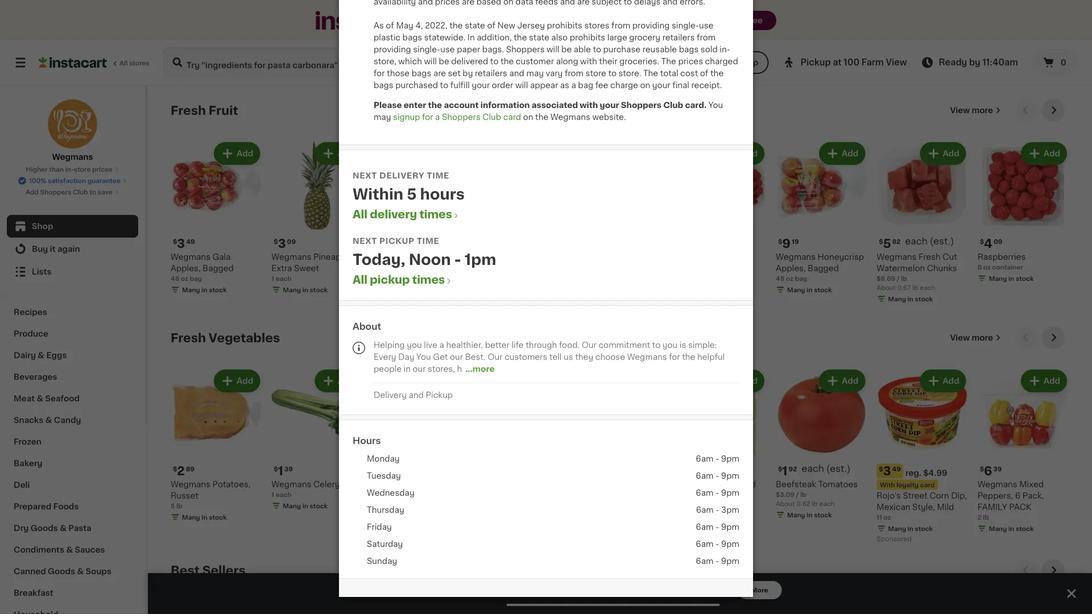 Task type: describe. For each thing, give the bounding box(es) containing it.
$4.59
[[372, 275, 391, 281]]

dry
[[14, 524, 29, 532]]

grocery
[[629, 33, 660, 41]]

2 vertical spatial club
[[73, 189, 88, 195]]

lb up 0.67
[[901, 275, 907, 281]]

1 left '88'
[[379, 465, 384, 477]]

all pickup times 
[[353, 274, 453, 285]]

charge
[[610, 81, 638, 89]]

stock down wegmans celery, 24ct 1 each
[[310, 503, 328, 509]]

wegmans potatoes, russet 5 lb
[[171, 480, 251, 509]]

card inside $ 3 49 reg. $4.99 with loyalty card rojo's street corn dip, mexican style, mild 11 oz
[[920, 482, 935, 488]]

the down jersey on the top left of the page
[[514, 33, 527, 41]]

all stores link
[[39, 47, 150, 78]]

many down wegmans celery, 24ct 1 each
[[283, 503, 301, 509]]

view more for 4
[[950, 106, 993, 114]]

& for condiments
[[66, 546, 73, 554]]

next delivery time
[[353, 171, 449, 179]]

shoppers down account
[[442, 113, 480, 121]]

shoppers down satisfaction
[[40, 189, 71, 195]]

shoppers inside as of may 4, 2022, the state of new jersey prohibits stores from providing single-use plastic bags statewide. in addition, the state also prohibits large grocery retailers from providing single-use paper bags. shoppers will be able to purchase reusable bags sold in- store, which will be delivered to the customer along with their groceries. the prices charged for those bags are set by retailers and may vary from store to store. the total cost of the bags purchased to fulfill your order will appear as a bag fee charge on your final receipt.
[[506, 45, 545, 53]]

3 for wegmans pineapple, extra sweet
[[278, 238, 286, 250]]

0 vertical spatial be
[[561, 45, 572, 53]]

h
[[457, 365, 462, 373]]

buy
[[32, 245, 48, 253]]

view inside popup button
[[886, 58, 907, 67]]

pasta
[[68, 524, 91, 532]]

2 horizontal spatial club
[[663, 101, 683, 109]]

- for friday
[[716, 523, 719, 531]]

- for monday
[[716, 455, 719, 463]]

13
[[388, 238, 395, 244]]

9pm for wednesday
[[721, 489, 739, 497]]

stores inside as of may 4, 2022, the state of new jersey prohibits stores from providing single-use plastic bags statewide. in addition, the state also prohibits large grocery retailers from providing single-use paper bags. shoppers will be able to purchase reusable bags sold in- store, which will be delivered to the customer along with their groceries. the prices charged for those bags are set by retailers and may vary from store to store. the total cost of the bags purchased to fulfill your order will appear as a bag fee charge on your final receipt.
[[584, 21, 609, 29]]

onions
[[399, 480, 428, 488]]

more button
[[737, 581, 782, 599]]

sold
[[701, 45, 718, 53]]

in- inside as of may 4, 2022, the state of new jersey prohibits stores from providing single-use plastic bags statewide. in addition, the state also prohibits large grocery retailers from providing single-use paper bags. shoppers will be able to purchase reusable bags sold in- store, which will be delivered to the customer along with their groceries. the prices charged for those bags are set by retailers and may vary from store to store. the total cost of the bags purchased to fulfill your order will appear as a bag fee charge on your final receipt.
[[720, 45, 730, 53]]

lists link
[[7, 261, 138, 283]]

& left 'soups'
[[77, 568, 84, 576]]

dry goods & pasta link
[[7, 518, 138, 539]]

wegmans for wegmans fresh cut watermelon chunks $8.69 / lb about 0.67 lb each
[[877, 253, 916, 261]]

many down 0.46
[[384, 296, 402, 302]]

in down container at the top of the page
[[1008, 275, 1014, 281]]

with
[[880, 482, 895, 488]]

2 vertical spatial on
[[523, 113, 533, 121]]

in down wegmans honeycrisp apples, bagged 48 oz bag in the right of the page
[[807, 287, 813, 293]]

6am for wednesday
[[696, 489, 713, 497]]

goods for canned
[[48, 568, 75, 576]]

stock down beefsteak tomatoes $3.09 / lb about 0.62 lb each
[[814, 512, 832, 518]]

11
[[877, 514, 882, 520]]

5 inside wegmans potatoes, russet 5 lb
[[171, 503, 175, 509]]

9pm for monday
[[721, 455, 739, 463]]

pickup for times
[[370, 274, 410, 285]]

ready by 11:40am link
[[921, 56, 1018, 69]]

each inside wegmans celery, 24ct 1 each
[[276, 491, 292, 498]]

- for tuesday
[[716, 472, 719, 480]]

through
[[526, 341, 557, 349]]

many down wegmans honeycrisp apples, bagged 48 oz bag in the right of the page
[[787, 287, 805, 293]]

many up sponsored badge image
[[888, 525, 906, 532]]

sellers
[[202, 565, 246, 577]]

6am - 9pm for saturday
[[696, 540, 739, 548]]

1 vertical spatial in-
[[65, 166, 74, 173]]

wegmans for wegmans mixed peppers, 6 pack, family pack 2 lb
[[978, 480, 1017, 488]]

prices inside higher than in-store prices link
[[92, 166, 112, 173]]

0 horizontal spatial the
[[643, 69, 658, 77]]

delivery for all
[[370, 209, 417, 220]]

2 horizontal spatial of
[[700, 69, 708, 77]]

addition,
[[477, 33, 512, 41]]

service type group
[[612, 51, 769, 74]]

stock down wegmans fresh cut watermelon chunks $8.69 / lb about 0.67 lb each
[[915, 296, 933, 302]]

3 inside $ 3 49 reg. $4.99 with loyalty card rojo's street corn dip, mexican style, mild 11 oz
[[883, 465, 891, 477]]

0 vertical spatial single-
[[672, 21, 699, 29]]

10
[[675, 503, 682, 509]]

many down container at the top of the page
[[989, 275, 1007, 281]]

many down 0.82
[[384, 512, 402, 518]]

about up 
[[353, 322, 381, 331]]

account
[[444, 101, 479, 109]]

to down their
[[608, 69, 617, 77]]

wegmans for wegmans organic honeycrisp apples $4.59 / lb about 0.46 lb each
[[372, 253, 412, 261]]

meat & seafood link
[[7, 388, 138, 410]]

many in stock down 0.46
[[384, 296, 429, 302]]

information
[[481, 101, 530, 109]]

stock down style,
[[915, 525, 933, 532]]

$2.13 each (estimated) element
[[372, 236, 464, 251]]

about inside wegmans fresh cut watermelon chunks $8.69 / lb about 0.67 lb each
[[877, 284, 896, 291]]

bags down 4,
[[402, 33, 422, 41]]

48 for 3
[[171, 275, 179, 281]]

buy it again link
[[7, 238, 138, 261]]

earn
[[438, 16, 461, 25]]

the down please enter the account information associated with your shoppers club card.
[[535, 113, 548, 121]]

6am - 9pm for sunday
[[696, 557, 739, 565]]

$8.69
[[877, 275, 895, 281]]

in inside wegmans shredded iceberg lettuce 10 oz bag many in stock
[[706, 514, 712, 520]]

wegmans organic honeycrisp apples $4.59 / lb about 0.46 lb each
[[372, 253, 449, 291]]

0 horizontal spatial stores
[[129, 60, 149, 66]]

soups
[[86, 568, 111, 576]]

bagged for 3
[[203, 264, 234, 272]]

russet
[[171, 492, 198, 500]]

view more for 6
[[950, 334, 993, 342]]

6 inside wegmans mixed peppers, 6 pack, family pack 2 lb
[[1015, 492, 1020, 500]]

every
[[374, 353, 396, 361]]


[[353, 342, 365, 354]]

1 vertical spatial providing
[[374, 45, 411, 53]]

shop
[[32, 222, 53, 230]]

wegmans for wegmans honeycrisp apples, bagged 48 oz bag
[[776, 253, 816, 261]]

each inside sweet onions $2.29 / lb about 0.82 lb each
[[416, 500, 431, 507]]

condiments & sauces link
[[7, 539, 138, 561]]

stock down wegmans potatoes, russet 5 lb
[[209, 514, 227, 520]]

0 horizontal spatial our
[[488, 353, 503, 361]]

6am - 9pm for tuesday
[[696, 472, 739, 480]]

many down 0.67
[[888, 296, 906, 302]]

pickup at 100 farm view button
[[782, 47, 907, 78]]

wegmans for wegmans potatoes, russet 5 lb
[[171, 480, 210, 488]]

wegmans fresh cut watermelon chunks $8.69 / lb about 0.67 lb each
[[877, 253, 957, 291]]

many in stock up sponsored badge image
[[888, 525, 933, 532]]

is
[[680, 341, 686, 349]]

stock down wegmans honeycrisp apples, bagged 48 oz bag in the right of the page
[[814, 287, 832, 293]]

$ 1 39
[[274, 465, 293, 477]]

many in stock down "wegmans pineapple, extra sweet 1 each"
[[283, 287, 328, 293]]

bags up purchased
[[412, 69, 431, 77]]

better
[[485, 341, 510, 349]]

next for today, noon - 1pm
[[353, 237, 377, 245]]

82
[[892, 238, 901, 244]]

purchased
[[395, 81, 438, 89]]

oz inside raspberries 6 oz container
[[983, 264, 991, 270]]

0 horizontal spatial single-
[[413, 45, 440, 53]]

lb right 0.62
[[812, 500, 818, 507]]

dry goods & pasta
[[14, 524, 91, 532]]

many in stock down 0.67
[[888, 296, 933, 302]]

all for within 5 hours
[[353, 209, 367, 220]]

1 inside wegmans celery, 24ct 1 each
[[271, 491, 274, 498]]

stock down "wegmans pineapple, extra sweet 1 each"
[[310, 287, 328, 293]]

in down "wegmans pineapple, extra sweet 1 each"
[[302, 287, 308, 293]]

to down "are"
[[440, 81, 448, 89]]

stock down pack
[[1016, 525, 1034, 532]]

$ for $ 3 09
[[274, 238, 278, 244]]

paper
[[457, 45, 480, 53]]

frozen
[[14, 438, 41, 446]]

by inside as of may 4, 2022, the state of new jersey prohibits stores from providing single-use plastic bags statewide. in addition, the state also prohibits large grocery retailers from providing single-use paper bags. shoppers will be able to purchase reusable bags sold in- store, which will be delivered to the customer along with their groceries. the prices charged for those bags are set by retailers and may vary from store to store. the total cost of the bags purchased to fulfill your order will appear as a bag fee charge on your final receipt.
[[463, 69, 473, 77]]

many in stock down container at the top of the page
[[989, 275, 1034, 281]]

mexican
[[877, 503, 910, 511]]

instacart logo image
[[39, 56, 107, 69]]

lb right 0.67
[[912, 284, 918, 291]]

many in stock down 0.62
[[787, 512, 832, 518]]

6am - 9pm for friday
[[696, 523, 739, 531]]

6am for monday
[[696, 455, 713, 463]]

100% satisfaction guarantee
[[29, 178, 121, 184]]

commitment
[[599, 341, 650, 349]]

lb up 0.46
[[397, 275, 403, 281]]

6 for $
[[984, 465, 992, 477]]

$ for $ 3 49 reg. $4.99 with loyalty card rojo's street corn dip, mexican style, mild 11 oz
[[879, 466, 883, 472]]

0 vertical spatial prohibits
[[547, 21, 582, 29]]

1 horizontal spatial of
[[487, 21, 495, 29]]

bags left sold
[[679, 45, 699, 53]]

stock down all pickup times  at the left
[[411, 296, 429, 302]]

$ for $ 2 13
[[375, 238, 379, 244]]

wegmans pineapple, extra sweet 1 each
[[271, 253, 355, 281]]

purchase
[[603, 45, 640, 53]]

about inside beefsteak tomatoes $3.09 / lb about 0.62 lb each
[[776, 500, 795, 507]]

in down 0.67
[[908, 296, 913, 302]]

the down bags.
[[501, 57, 514, 65]]

lb up 0.82
[[396, 491, 402, 498]]

jersey
[[517, 21, 545, 29]]

0 horizontal spatial pickup
[[426, 391, 453, 399]]

bags down 'those'
[[374, 81, 393, 89]]

wegmans for wegmans celery, 24ct 1 each
[[271, 480, 311, 488]]

1 horizontal spatial will
[[515, 81, 528, 89]]

pickup for pickup
[[730, 59, 758, 67]]

1 horizontal spatial club
[[483, 113, 501, 121]]

wegmans down associated
[[551, 113, 590, 121]]

in down 0.82
[[403, 512, 409, 518]]

higher than in-store prices link
[[26, 165, 119, 174]]

09 for 4
[[994, 238, 1002, 244]]

each right 13
[[399, 237, 422, 246]]

to down bags.
[[490, 57, 498, 65]]

goods for dry
[[31, 524, 58, 532]]

to left save
[[89, 189, 96, 195]]

associated
[[532, 101, 578, 109]]

peppers,
[[978, 492, 1013, 500]]

- for saturday
[[716, 540, 719, 548]]

all for today, noon - 1pm
[[353, 274, 367, 285]]

many in stock down wegmans potatoes, russet 5 lb
[[182, 514, 227, 520]]

add shoppers club to save
[[26, 189, 113, 195]]

you inside you may
[[708, 101, 723, 109]]

breakfast
[[14, 589, 53, 597]]

$ 3 09
[[274, 238, 296, 250]]

6am for sunday
[[696, 557, 713, 565]]

0 horizontal spatial be
[[439, 57, 449, 65]]

time for 5
[[427, 171, 449, 179]]

0 vertical spatial retailers
[[662, 33, 695, 41]]

as
[[560, 81, 569, 89]]

wegmans inside helping you live a healthier, better life through food.  our commitment to you is simple: every day you get our best.  our customers tell us they choose wegmans for the helpful people in our stores, h
[[627, 353, 667, 361]]

0 vertical spatial pickup
[[623, 16, 658, 25]]

shoppers down charge
[[621, 101, 661, 109]]

wegmans gala apples, bagged 48 oz bag
[[171, 253, 234, 281]]

foods
[[53, 503, 79, 511]]

$ for $ 9 19
[[778, 238, 782, 244]]

view more button for 6
[[946, 326, 1006, 349]]

1 vertical spatial will
[[424, 57, 437, 65]]

each (est.) for 5
[[905, 237, 954, 246]]

11:40am
[[983, 58, 1018, 67]]

 for hours
[[452, 212, 460, 220]]

1 horizontal spatial use
[[699, 21, 713, 29]]

39 for 6
[[993, 466, 1002, 472]]

a inside as of may 4, 2022, the state of new jersey prohibits stores from providing single-use plastic bags statewide. in addition, the state also prohibits large grocery retailers from providing single-use paper bags. shoppers will be able to purchase reusable bags sold in- store, which will be delivered to the customer along with their groceries. the prices charged for those bags are set by retailers and may vary from store to store. the total cost of the bags purchased to fulfill your order will appear as a bag fee charge on your final receipt.
[[571, 81, 576, 89]]

& for meat
[[37, 395, 43, 403]]

0 horizontal spatial state
[[465, 21, 485, 29]]

store inside as of may 4, 2022, the state of new jersey prohibits stores from providing single-use plastic bags statewide. in addition, the state also prohibits large grocery retailers from providing single-use paper bags. shoppers will be able to purchase reusable bags sold in- store, which will be delivered to the customer along with their groceries. the prices charged for those bags are set by retailers and may vary from store to store. the total cost of the bags purchased to fulfill your order will appear as a bag fee charge on your final receipt.
[[586, 69, 606, 77]]

many down the wegmans gala apples, bagged 48 oz bag
[[182, 287, 200, 293]]

many in stock down pack
[[989, 525, 1034, 532]]

stock down the wegmans gala apples, bagged 48 oz bag
[[209, 287, 227, 293]]

0 horizontal spatial your
[[472, 81, 490, 89]]

in down 0.62
[[807, 512, 813, 518]]

on inside as of may 4, 2022, the state of new jersey prohibits stores from providing single-use plastic bags statewide. in addition, the state also prohibits large grocery retailers from providing single-use paper bags. shoppers will be able to purchase reusable bags sold in- store, which will be delivered to the customer along with their groceries. the prices charged for those bags are set by retailers and may vary from store to store. the total cost of the bags purchased to fulfill your order will appear as a bag fee charge on your final receipt.
[[640, 81, 650, 89]]

may inside you may
[[374, 113, 391, 121]]

$1.88 each (estimated) element
[[372, 464, 464, 479]]

snacks & candy
[[14, 416, 81, 424]]

delivery for next
[[379, 171, 424, 179]]

view more button for 4
[[946, 99, 1006, 122]]

5%
[[463, 16, 479, 25]]

in down pack
[[1008, 525, 1014, 532]]

stock down container at the top of the page
[[1016, 275, 1034, 281]]

again
[[57, 245, 80, 253]]

many down 0.62
[[787, 512, 805, 518]]

1 vertical spatial with
[[580, 101, 598, 109]]

bag for wegmans shredded iceberg lettuce
[[693, 503, 705, 509]]

0 vertical spatial the
[[661, 57, 676, 65]]

0 horizontal spatial use
[[440, 45, 455, 53]]

bagged for 9
[[808, 264, 839, 272]]

the inside helping you live a healthier, better life through food.  our commitment to you is simple: every day you get our best.  our customers tell us they choose wegmans for the helpful people in our stores, h
[[682, 353, 695, 361]]

49 for $ 3 49
[[186, 238, 195, 244]]

$ 2 13
[[375, 238, 395, 250]]

2 horizontal spatial your
[[652, 81, 670, 89]]

each up 'onions' on the bottom left
[[398, 464, 421, 473]]

0 horizontal spatial of
[[386, 21, 394, 29]]

0 vertical spatial from
[[612, 21, 630, 29]]

1 vertical spatial state
[[529, 33, 549, 41]]

for inside helping you live a healthier, better life through food.  our commitment to you is simple: every day you get our best.  our customers tell us they choose wegmans for the helpful people in our stores, h
[[669, 353, 680, 361]]

- for thursday
[[716, 506, 719, 514]]

many in stock down the wegmans gala apples, bagged 48 oz bag
[[182, 287, 227, 293]]

lb inside wegmans mixed peppers, 6 pack, family pack 2 lb
[[983, 514, 989, 520]]

2 horizontal spatial will
[[547, 45, 559, 53]]

condiments & sauces
[[14, 546, 105, 554]]

0 horizontal spatial card
[[503, 113, 521, 121]]

honeycrisp inside wegmans organic honeycrisp apples $4.59 / lb about 0.46 lb each
[[372, 264, 419, 272]]

total
[[660, 69, 678, 77]]

1 left 92
[[782, 465, 788, 477]]

as of may 4, 2022, the state of new jersey prohibits stores from providing single-use plastic bags statewide. in addition, the state also prohibits large grocery retailers from providing single-use paper bags. shoppers will be able to purchase reusable bags sold in- store, which will be delivered to the customer along with their groceries. the prices charged for those bags are set by retailers and may vary from store to store. the total cost of the bags purchased to fulfill your order will appear as a bag fee charge on your final receipt.
[[374, 21, 738, 89]]

sweet onions $2.29 / lb about 0.82 lb each
[[372, 480, 431, 507]]

oz inside $ 3 49 reg. $4.99 with loyalty card rojo's street corn dip, mexican style, mild 11 oz
[[884, 514, 891, 520]]

/ inside wegmans fresh cut watermelon chunks $8.69 / lb about 0.67 lb each
[[897, 275, 900, 281]]

bag inside as of may 4, 2022, the state of new jersey prohibits stores from providing single-use plastic bags statewide. in addition, the state also prohibits large grocery retailers from providing single-use paper bags. shoppers will be able to purchase reusable bags sold in- store, which will be delivered to the customer along with their groceries. the prices charged for those bags are set by retailers and may vary from store to store. the total cost of the bags purchased to fulfill your order will appear as a bag fee charge on your final receipt.
[[578, 81, 593, 89]]

1 inside "wegmans pineapple, extra sweet 1 each"
[[271, 275, 274, 281]]

09 for 3
[[287, 238, 296, 244]]

the left 5%
[[450, 21, 463, 29]]

higher than in-store prices
[[26, 166, 112, 173]]

bakery link
[[7, 453, 138, 474]]

watermelon
[[877, 264, 925, 272]]

fresh inside wegmans fresh cut watermelon chunks $8.69 / lb about 0.67 lb each
[[919, 253, 941, 261]]

signup
[[393, 113, 420, 121]]

sponsored badge image
[[877, 536, 911, 543]]

- for wednesday
[[716, 489, 719, 497]]

$ 3 49
[[173, 238, 195, 250]]

lb right 0.46
[[409, 284, 415, 291]]

pickup for time
[[379, 237, 415, 245]]

each inside wegmans organic honeycrisp apples $4.59 / lb about 0.46 lb each
[[416, 284, 432, 291]]

...
[[465, 365, 473, 373]]

for inside as of may 4, 2022, the state of new jersey prohibits stores from providing single-use plastic bags statewide. in addition, the state also prohibits large grocery retailers from providing single-use paper bags. shoppers will be able to purchase reusable bags sold in- store, which will be delivered to the customer along with their groceries. the prices charged for those bags are set by retailers and may vary from store to store. the total cost of the bags purchased to fulfill your order will appear as a bag fee charge on your final receipt.
[[374, 69, 385, 77]]

lettuce
[[708, 492, 739, 500]]

ready by 11:40am
[[939, 58, 1018, 67]]

more
[[751, 587, 768, 594]]

product group containing 6
[[978, 367, 1069, 535]]

in inside helping you live a healthier, better life through food.  our commitment to you is simple: every day you get our best.  our customers tell us they choose wegmans for the helpful people in our stores, h
[[404, 365, 411, 373]]

hours
[[353, 436, 381, 445]]

dip,
[[951, 492, 967, 500]]

reusable
[[643, 45, 677, 53]]

in down the wegmans gala apples, bagged 48 oz bag
[[202, 287, 207, 293]]

2 vertical spatial more
[[473, 365, 495, 373]]

street
[[903, 492, 928, 500]]

9pm for sunday
[[721, 557, 739, 565]]

0 horizontal spatial store
[[74, 166, 91, 173]]

many in stock down wegmans celery, 24ct 1 each
[[283, 503, 328, 509]]

view for reg. $4.99
[[950, 334, 970, 342]]

delivery
[[374, 391, 407, 399]]

6am - 9pm for monday
[[696, 455, 739, 463]]

treatment tracker modal dialog
[[148, 573, 1092, 614]]

wegmans shredded iceberg lettuce 10 oz bag many in stock
[[675, 480, 756, 520]]

1 vertical spatial prohibits
[[570, 33, 605, 41]]

the down 'charged'
[[710, 69, 724, 77]]

bee
[[540, 253, 556, 261]]

candy
[[54, 416, 81, 424]]



Task type: vqa. For each thing, say whether or not it's contained in the screenshot.


Task type: locate. For each thing, give the bounding box(es) containing it.
1 vertical spatial view more
[[950, 334, 993, 342]]

in down wegmans potatoes, russet 5 lb
[[202, 514, 207, 520]]

2 next from the top
[[353, 237, 377, 245]]

0 vertical spatial for
[[374, 69, 385, 77]]

1 apples, from the left
[[171, 264, 201, 272]]

pickup for pickup at 100 farm view
[[801, 58, 831, 67]]

3 6am from the top
[[696, 489, 713, 497]]

/ inside beefsteak tomatoes $3.09 / lb about 0.62 lb each
[[796, 491, 799, 498]]

add inside add shoppers club to save link
[[26, 189, 39, 195]]

(est.) for 1
[[826, 464, 851, 473]]

stock inside wegmans shredded iceberg lettuce 10 oz bag many in stock
[[713, 514, 731, 520]]

prices up cost
[[678, 57, 703, 65]]

they
[[575, 353, 593, 361]]

1 horizontal spatial in-
[[720, 45, 730, 53]]

0 vertical spatial will
[[547, 45, 559, 53]]

$ for $ 5 82
[[879, 238, 883, 244]]

snacks & candy link
[[7, 410, 138, 431]]

2 apples from the left
[[421, 264, 449, 272]]

apples, for 9
[[776, 264, 806, 272]]

2 horizontal spatial 2
[[978, 514, 981, 520]]

2 apples, from the left
[[776, 264, 806, 272]]

goods down "condiments & sauces"
[[48, 568, 75, 576]]

1 view more from the top
[[950, 106, 993, 114]]

cost
[[680, 69, 698, 77]]

6am for thursday
[[696, 506, 714, 514]]

tell
[[549, 353, 562, 361]]

0 vertical spatial view more
[[950, 106, 993, 114]]

49 for $ 3 49 reg. $4.99 with loyalty card rojo's street corn dip, mexican style, mild 11 oz
[[892, 466, 901, 472]]

today,
[[353, 253, 405, 267]]

2 inside wegmans mixed peppers, 6 pack, family pack 2 lb
[[978, 514, 981, 520]]

$ up wegmans celery, 24ct 1 each
[[274, 466, 278, 472]]

card.
[[685, 101, 707, 109]]

3
[[177, 238, 185, 250], [278, 238, 286, 250], [883, 465, 891, 477]]

2 6am - 9pm from the top
[[696, 472, 739, 480]]

1 vertical spatial the
[[643, 69, 658, 77]]

wegmans
[[551, 113, 590, 121], [52, 153, 93, 161], [171, 253, 210, 261], [473, 253, 513, 261], [776, 253, 816, 261], [271, 253, 311, 261], [372, 253, 412, 261], [877, 253, 916, 261], [627, 353, 667, 361], [171, 480, 210, 488], [271, 480, 311, 488], [675, 480, 715, 488], [978, 480, 1017, 488]]

wegmans for wegmans gala apples, bagged 48 oz bag
[[171, 253, 210, 261]]

next up today,
[[353, 237, 377, 245]]

eligible
[[585, 16, 621, 25]]

0 vertical spatial our
[[450, 353, 463, 361]]

pickup inside button
[[730, 59, 758, 67]]

about down $8.69
[[877, 284, 896, 291]]

each down tomatoes at bottom
[[819, 500, 835, 507]]

dairy
[[14, 352, 36, 359]]

2 bagged from the left
[[808, 264, 839, 272]]

fresh for 88
[[171, 332, 206, 344]]

each (est.) inside $2.13 each (estimated) element
[[399, 237, 448, 246]]

view for 5
[[950, 106, 970, 114]]

4 6am - 9pm from the top
[[696, 523, 739, 531]]

about down $4.59 on the left of the page
[[372, 284, 391, 291]]

each (est.) inside $5.82 each (estimated) element
[[905, 237, 954, 246]]

(est.) for 2
[[424, 237, 448, 246]]

48 down '$ 3 49'
[[171, 275, 179, 281]]

$ inside $ 6 39
[[980, 466, 984, 472]]

3 up the wegmans gala apples, bagged 48 oz bag
[[177, 238, 185, 250]]

0 vertical spatial club
[[663, 101, 683, 109]]

2 09 from the left
[[994, 238, 1002, 244]]

wegmans up higher than in-store prices link
[[52, 153, 93, 161]]

0 vertical spatial store
[[586, 69, 606, 77]]

4 9pm from the top
[[721, 523, 739, 531]]

1 vertical spatial from
[[697, 33, 716, 41]]

which
[[398, 57, 422, 65]]

(est.)
[[424, 237, 448, 246], [930, 237, 954, 246], [826, 464, 851, 473], [423, 464, 447, 473]]

club down final
[[663, 101, 683, 109]]

apples, inside the wegmans gala apples, bagged 48 oz bag
[[171, 264, 201, 272]]

0 horizontal spatial 2
[[177, 465, 185, 477]]

0 vertical spatial in-
[[720, 45, 730, 53]]

bag for wegmans honeycrisp apples, bagged
[[795, 275, 807, 281]]

0 vertical spatial times
[[419, 209, 452, 220]]

apples, inside wegmans honeycrisp apples, bagged 48 oz bag
[[776, 264, 806, 272]]

09 right 4
[[994, 238, 1002, 244]]

bags
[[402, 33, 422, 41], [679, 45, 699, 53], [412, 69, 431, 77], [374, 81, 393, 89]]

day
[[398, 353, 414, 361]]

$ for $ 6 39
[[980, 466, 984, 472]]

0 vertical spatial with
[[580, 57, 597, 65]]

0 vertical spatial may
[[526, 69, 544, 77]]

1 horizontal spatial by
[[969, 58, 980, 67]]

each down $ 1 39
[[276, 491, 292, 498]]

wegmans down commitment
[[627, 353, 667, 361]]

time
[[427, 171, 449, 179], [417, 237, 439, 245]]

mild
[[937, 503, 954, 511]]

39 inside $ 6 39
[[993, 466, 1002, 472]]

each right 82
[[905, 237, 928, 246]]

all inside all pickup times 
[[353, 274, 367, 285]]

$
[[173, 238, 177, 244], [778, 238, 782, 244], [274, 238, 278, 244], [375, 238, 379, 244], [879, 238, 883, 244], [980, 238, 984, 244], [173, 466, 177, 472], [778, 466, 782, 472], [274, 466, 278, 472], [879, 466, 883, 472], [980, 466, 984, 472]]

apples, down $ 9 19
[[776, 264, 806, 272]]

wegmans inside "wegmans pineapple, extra sweet 1 each"
[[271, 253, 311, 261]]

39 for 1
[[284, 466, 293, 472]]

9pm for saturday
[[721, 540, 739, 548]]

wegmans up peppers,
[[978, 480, 1017, 488]]

49 up the wegmans gala apples, bagged 48 oz bag
[[186, 238, 195, 244]]

1 vertical spatial and
[[409, 391, 424, 399]]

oz inside wegmans shredded iceberg lettuce 10 oz bag many in stock
[[684, 503, 691, 509]]

may inside as of may 4, 2022, the state of new jersey prohibits stores from providing single-use plastic bags statewide. in addition, the state also prohibits large grocery retailers from providing single-use paper bags. shoppers will be able to purchase reusable bags sold in- store, which will be delivered to the customer along with their groceries. the prices charged for those bags are set by retailers and may vary from store to store. the total cost of the bags purchased to fulfill your order will appear as a bag fee charge on your final receipt.
[[526, 69, 544, 77]]

monday
[[367, 455, 400, 463]]

0 horizontal spatial apples,
[[171, 264, 201, 272]]

and inside as of may 4, 2022, the state of new jersey prohibits stores from providing single-use plastic bags statewide. in addition, the state also prohibits large grocery retailers from providing single-use paper bags. shoppers will be able to purchase reusable bags sold in- store, which will be delivered to the customer along with their groceries. the prices charged for those bags are set by retailers and may vary from store to store. the total cost of the bags purchased to fulfill your order will appear as a bag fee charge on your final receipt.
[[509, 69, 524, 77]]

those
[[387, 69, 410, 77]]

oz for wegmans shredded iceberg lettuce
[[684, 503, 691, 509]]

set
[[448, 69, 461, 77]]

1 39 from the left
[[284, 466, 293, 472]]

earn 5% credit back on every eligible pickup order!
[[438, 16, 690, 25]]

1 horizontal spatial you
[[662, 341, 678, 349]]

0 horizontal spatial sweet
[[294, 264, 319, 272]]

item carousel region
[[171, 99, 1069, 317], [171, 326, 1069, 550], [171, 559, 1069, 614]]

higher
[[26, 166, 48, 173]]

canned
[[14, 568, 46, 576]]

1 next from the top
[[353, 171, 377, 179]]

club down 100% satisfaction guarantee
[[73, 189, 88, 195]]

$ inside $ 1 39
[[274, 466, 278, 472]]

wegmans inside wegmans mixed peppers, 6 pack, family pack 2 lb
[[978, 480, 1017, 488]]

2 6am from the top
[[696, 472, 713, 480]]

4 6am from the top
[[696, 506, 714, 514]]

/
[[393, 275, 395, 281], [897, 275, 900, 281], [796, 491, 799, 498], [392, 491, 395, 498]]

reg.
[[905, 469, 921, 477]]

best sellers
[[171, 565, 246, 577]]

1 horizontal spatial retailers
[[662, 33, 695, 41]]

each (est.) up cut
[[905, 237, 954, 246]]

of up addition,
[[487, 21, 495, 29]]

stores
[[584, 21, 609, 29], [129, 60, 149, 66]]

express icon image
[[316, 11, 429, 30]]

each (est.) for 2
[[399, 237, 448, 246]]

it
[[50, 245, 56, 253]]

apples, down '$ 3 49'
[[171, 264, 201, 272]]

signup for a shoppers club card on the wegmans website.
[[393, 113, 626, 121]]

6 6am from the top
[[696, 540, 713, 548]]

0 horizontal spatial 09
[[287, 238, 296, 244]]

bag for wegmans gala apples, bagged
[[190, 275, 202, 281]]

be up "are"
[[439, 57, 449, 65]]

1 6am - 9pm from the top
[[696, 455, 739, 463]]

about down $2.29
[[372, 500, 391, 507]]

with down able
[[580, 57, 597, 65]]

sugar
[[515, 253, 538, 261]]

(est.) inside $1.88 each (estimated) element
[[423, 464, 447, 473]]

every
[[554, 16, 582, 25]]

will down also
[[547, 45, 559, 53]]

24ct
[[344, 480, 362, 488]]

0 vertical spatial all
[[119, 60, 128, 66]]

2 view more from the top
[[950, 334, 993, 342]]

1 vertical spatial view
[[950, 106, 970, 114]]

cut
[[943, 253, 957, 261]]

bag inside wegmans shredded iceberg lettuce 10 oz bag many in stock
[[693, 503, 705, 509]]

club
[[663, 101, 683, 109], [483, 113, 501, 121], [73, 189, 88, 195]]

89
[[186, 466, 195, 472]]

each (est.) up organic
[[399, 237, 448, 246]]

wegmans for wegmans
[[52, 153, 93, 161]]

our up they
[[582, 341, 597, 349]]

5 left 82
[[883, 238, 891, 250]]

6 9pm from the top
[[721, 557, 739, 565]]

/ inside wegmans organic honeycrisp apples $4.59 / lb about 0.46 lb each
[[393, 275, 395, 281]]

1 vertical spatial pickup
[[379, 237, 415, 245]]

0 horizontal spatial bagged
[[203, 264, 234, 272]]

/ inside sweet onions $2.29 / lb about 0.82 lb each
[[392, 491, 395, 498]]

(est.) inside $1.92 each (estimated) element
[[826, 464, 851, 473]]

wegmans inside wegmans honeycrisp apples, bagged 48 oz bag
[[776, 253, 816, 261]]

each (est.) inside $1.88 each (estimated) element
[[398, 464, 447, 473]]

in down wegmans celery, 24ct 1 each
[[302, 503, 308, 509]]

1 09 from the left
[[287, 238, 296, 244]]

wegmans inside wegmans sugar bee apples
[[473, 253, 513, 261]]

pickup up grocery
[[623, 16, 658, 25]]

and right delivery
[[409, 391, 424, 399]]

19
[[792, 238, 799, 244]]

1 horizontal spatial 09
[[994, 238, 1002, 244]]

fresh vegetables
[[171, 332, 280, 344]]

1 horizontal spatial 3
[[278, 238, 286, 250]]

(est.) inside $5.82 each (estimated) element
[[930, 237, 954, 246]]

product group containing 9
[[776, 140, 868, 297]]

$ left 92
[[778, 466, 782, 472]]

food.
[[559, 341, 580, 349]]

$ inside $ 3 49 reg. $4.99 with loyalty card rojo's street corn dip, mexican style, mild 11 oz
[[879, 466, 883, 472]]

0 horizontal spatial from
[[565, 69, 584, 77]]

a right 'signup' on the top of page
[[435, 113, 440, 121]]

7 6am from the top
[[696, 557, 713, 565]]

0 vertical spatial on
[[539, 16, 552, 25]]

next for within 5 hours
[[353, 171, 377, 179]]

the
[[661, 57, 676, 65], [643, 69, 658, 77]]

view more
[[950, 106, 993, 114], [950, 334, 993, 342]]

apples for wegmans sugar bee apples
[[473, 264, 501, 272]]

the right enter
[[428, 101, 442, 109]]

& for dairy
[[38, 352, 44, 359]]

pickup inside all pickup times 
[[370, 274, 410, 285]]

product group containing 4
[[978, 140, 1069, 285]]

each inside "wegmans pineapple, extra sweet 1 each"
[[276, 275, 292, 281]]

ready
[[939, 58, 967, 67]]

$1.92 each (estimated) element
[[776, 464, 868, 479]]

lb right 0.82
[[409, 500, 414, 507]]

1 vertical spatial next
[[353, 237, 377, 245]]

pickup button
[[702, 51, 769, 74]]

card down information
[[503, 113, 521, 121]]

3 item carousel region from the top
[[171, 559, 1069, 614]]

sweet inside "wegmans pineapple, extra sweet 1 each"
[[294, 264, 319, 272]]

delivery inside the 'all delivery times '
[[370, 209, 417, 220]]

more for 6
[[972, 334, 993, 342]]

0 horizontal spatial providing
[[374, 45, 411, 53]]

1 vertical spatial store
[[74, 166, 91, 173]]

1 vertical spatial view more button
[[946, 326, 1006, 349]]

$ for $ 2 89
[[173, 466, 177, 472]]

2 horizontal spatial pickup
[[801, 58, 831, 67]]

2 vertical spatial 5
[[171, 503, 175, 509]]

$ for $ 3 49
[[173, 238, 177, 244]]

$ inside '$ 3 49'
[[173, 238, 177, 244]]

1 horizontal spatial 48
[[776, 275, 784, 281]]

48 inside the wegmans gala apples, bagged 48 oz bag
[[171, 275, 179, 281]]

5
[[407, 187, 417, 202], [883, 238, 891, 250], [171, 503, 175, 509]]

stock down sweet onions $2.29 / lb about 0.82 lb each
[[411, 512, 429, 518]]

6am for tuesday
[[696, 472, 713, 480]]

container
[[992, 264, 1023, 270]]

1 down extra
[[271, 275, 274, 281]]

2 vertical spatial a
[[439, 341, 444, 349]]

0 horizontal spatial you
[[407, 341, 422, 349]]

bag inside the wegmans gala apples, bagged 48 oz bag
[[190, 275, 202, 281]]

lb up 0.62
[[800, 491, 806, 498]]

1 vertical spatial all
[[353, 209, 367, 220]]

with loyalty card price $3.49. original price $4.99. element
[[877, 464, 968, 479]]

1 view more button from the top
[[946, 99, 1006, 122]]

times inside all pickup times 
[[412, 274, 445, 285]]

0.62
[[796, 500, 810, 507]]

potatoes,
[[212, 480, 251, 488]]

prohibits
[[547, 21, 582, 29], [570, 33, 605, 41]]

prices inside as of may 4, 2022, the state of new jersey prohibits stores from providing single-use plastic bags statewide. in addition, the state also prohibits large grocery retailers from providing single-use paper bags. shoppers will be able to purchase reusable bags sold in- store, which will be delivered to the customer along with their groceries. the prices charged for those bags are set by retailers and may vary from store to store. the total cost of the bags purchased to fulfill your order will appear as a bag fee charge on your final receipt.
[[678, 57, 703, 65]]

helpful
[[697, 353, 725, 361]]

100% satisfaction guarantee button
[[18, 174, 127, 185]]

0 vertical spatial sweet
[[294, 264, 319, 272]]

0 vertical spatial goods
[[31, 524, 58, 532]]

$6.89 element
[[675, 236, 767, 251]]

6 6am - 9pm from the top
[[696, 557, 739, 565]]

oz down '$ 3 49'
[[181, 275, 188, 281]]

wegmans down '$ 3 49'
[[171, 253, 210, 261]]

3 9pm from the top
[[721, 489, 739, 497]]

1 bagged from the left
[[203, 264, 234, 272]]

wegmans inside wegmans shredded iceberg lettuce 10 oz bag many in stock
[[675, 480, 715, 488]]

times for noon
[[412, 274, 445, 285]]

1 vertical spatial 2
[[177, 465, 185, 477]]

2 9pm from the top
[[721, 472, 739, 480]]

2 item carousel region from the top
[[171, 326, 1069, 550]]

wegmans inside wegmans link
[[52, 153, 93, 161]]

& left "pasta" on the bottom left of the page
[[60, 524, 66, 532]]

wegmans up russet
[[171, 480, 210, 488]]

$ left 19
[[778, 238, 782, 244]]

main content
[[148, 85, 1092, 614]]

each inside wegmans fresh cut watermelon chunks $8.69 / lb about 0.67 lb each
[[920, 284, 935, 291]]

statewide.
[[424, 33, 465, 41]]

all inside the 'all delivery times '
[[353, 209, 367, 220]]

1 apples from the left
[[473, 264, 501, 272]]

1 vertical spatial 6
[[984, 465, 992, 477]]

6am - 9pm
[[696, 455, 739, 463], [696, 472, 739, 480], [696, 489, 739, 497], [696, 523, 739, 531], [696, 540, 739, 548], [696, 557, 739, 565]]

apples for wegmans organic honeycrisp apples $4.59 / lb about 0.46 lb each
[[421, 264, 449, 272]]

48 for 9
[[776, 275, 784, 281]]

fulfill
[[450, 81, 470, 89]]

4,
[[415, 21, 423, 29]]

2 horizontal spatial 3
[[883, 465, 891, 477]]

more for 4
[[972, 106, 993, 114]]

(est.) inside $2.13 each (estimated) element
[[424, 237, 448, 246]]

with inside as of may 4, 2022, the state of new jersey prohibits stores from providing single-use plastic bags statewide. in addition, the state also prohibits large grocery retailers from providing single-use paper bags. shoppers will be able to purchase reusable bags sold in- store, which will be delivered to the customer along with their groceries. the prices charged for those bags are set by retailers and may vary from store to store. the total cost of the bags purchased to fulfill your order will appear as a bag fee charge on your final receipt.
[[580, 57, 597, 65]]

1 horizontal spatial single-
[[672, 21, 699, 29]]

5 9pm from the top
[[721, 540, 739, 548]]

1 horizontal spatial bagged
[[808, 264, 839, 272]]

1 vertical spatial stores
[[129, 60, 149, 66]]

time up hours
[[427, 171, 449, 179]]

1 vertical spatial fresh
[[919, 253, 941, 261]]

loyalty
[[897, 482, 919, 488]]

wegmans for wegmans shredded iceberg lettuce 10 oz bag many in stock
[[675, 480, 715, 488]]

main content containing fresh fruit
[[148, 85, 1092, 614]]

2 for $ 2 89
[[177, 465, 185, 477]]

able
[[574, 45, 591, 53]]

prices up guarantee
[[92, 166, 112, 173]]

many down family
[[989, 525, 1007, 532]]

1 48 from the left
[[171, 275, 179, 281]]

may down please
[[374, 113, 391, 121]]

2 horizontal spatial on
[[640, 81, 650, 89]]

1 vertical spatial be
[[439, 57, 449, 65]]

& for snacks
[[45, 416, 52, 424]]

bag inside wegmans honeycrisp apples, bagged 48 oz bag
[[795, 275, 807, 281]]

product group containing 5
[[877, 140, 968, 306]]

1 6am from the top
[[696, 455, 713, 463]]

0 vertical spatial you
[[708, 101, 723, 109]]

will right order
[[515, 81, 528, 89]]

$ inside $ 5 82
[[879, 238, 883, 244]]

stores,
[[428, 365, 455, 373]]

are
[[433, 69, 446, 77]]

in down 0.46
[[403, 296, 409, 302]]

use
[[699, 21, 713, 29], [440, 45, 455, 53]]

by right ready
[[969, 58, 980, 67]]

1 down $ 1 39
[[271, 491, 274, 498]]

/ up 0.82
[[392, 491, 395, 498]]

times for 5
[[419, 209, 452, 220]]

0 horizontal spatial 48
[[171, 275, 179, 281]]

 for -
[[445, 277, 453, 285]]

each (est.)
[[399, 237, 448, 246], [905, 237, 954, 246], [802, 464, 851, 473], [398, 464, 447, 473]]

apples,
[[171, 264, 201, 272], [776, 264, 806, 272]]

sweet
[[294, 264, 319, 272], [372, 480, 397, 488]]

 inside the 'all delivery times '
[[452, 212, 460, 220]]

each (est.) for 1
[[802, 464, 851, 473]]

pickup left at
[[801, 58, 831, 67]]

None search field
[[163, 47, 597, 78]]

0 vertical spatial 2
[[379, 238, 387, 250]]

best
[[171, 565, 200, 577]]

1 horizontal spatial may
[[526, 69, 544, 77]]

item carousel region containing fresh vegetables
[[171, 326, 1069, 550]]

buy it again
[[32, 245, 80, 253]]

1 horizontal spatial from
[[612, 21, 630, 29]]

2 down family
[[978, 514, 981, 520]]

bags.
[[482, 45, 504, 53]]

0 vertical spatial stores
[[584, 21, 609, 29]]

1 vertical spatial club
[[483, 113, 501, 121]]

0 horizontal spatial 6
[[978, 264, 982, 270]]

1 vertical spatial a
[[435, 113, 440, 121]]

9pm for friday
[[721, 523, 739, 531]]

prohibits up able
[[570, 33, 605, 41]]

2 vertical spatial for
[[669, 353, 680, 361]]

1 vertical spatial goods
[[48, 568, 75, 576]]

0 vertical spatial 6
[[978, 264, 982, 270]]

your right fulfill
[[472, 81, 490, 89]]

customer
[[516, 57, 554, 65]]

plastic
[[374, 33, 400, 41]]

each inside beefsteak tomatoes $3.09 / lb about 0.62 lb each
[[819, 500, 835, 507]]

0 vertical spatial and
[[509, 69, 524, 77]]

wegmans logo image
[[47, 99, 98, 149]]

5 for within
[[407, 187, 417, 202]]

6am for friday
[[696, 523, 713, 531]]

apples inside wegmans organic honeycrisp apples $4.59 / lb about 0.46 lb each
[[421, 264, 449, 272]]

oz for wegmans gala apples, bagged
[[181, 275, 188, 281]]

tuesday
[[367, 472, 401, 480]]

enter
[[404, 101, 426, 109]]

your
[[472, 81, 490, 89], [652, 81, 670, 89], [600, 101, 619, 109]]

0 horizontal spatial retailers
[[475, 69, 507, 77]]

$ left 89
[[173, 466, 177, 472]]

many inside wegmans shredded iceberg lettuce 10 oz bag many in stock
[[686, 514, 704, 520]]

1 vertical spatial item carousel region
[[171, 326, 1069, 550]]

item carousel region containing best sellers
[[171, 559, 1069, 614]]

2 you from the left
[[662, 341, 678, 349]]

gala
[[212, 253, 231, 261]]

each (est.) inside $1.92 each (estimated) element
[[802, 464, 851, 473]]

noon
[[409, 253, 451, 267]]

$5.82 each (estimated) element
[[877, 236, 968, 251]]

5 6am - 9pm from the top
[[696, 540, 739, 548]]

wegmans down $ 9 19
[[776, 253, 816, 261]]

about inside wegmans organic honeycrisp apples $4.59 / lb about 0.46 lb each
[[372, 284, 391, 291]]

delivery and pickup
[[374, 391, 453, 399]]

$ inside $ 2 89
[[173, 466, 177, 472]]

you left is
[[662, 341, 678, 349]]

you inside helping you live a healthier, better life through food.  our commitment to you is simple: every day you get our best.  our customers tell us they choose wegmans for the helpful people in our stores, h
[[416, 353, 431, 361]]

1 item carousel region from the top
[[171, 99, 1069, 317]]

sweet inside sweet onions $2.29 / lb about 0.82 lb each
[[372, 480, 397, 488]]

on right back
[[539, 16, 552, 25]]

$ inside $ 9 19
[[778, 238, 782, 244]]

$ inside $ 1 92
[[778, 466, 782, 472]]

0 horizontal spatial you
[[416, 353, 431, 361]]

and
[[509, 69, 524, 77], [409, 391, 424, 399]]

oz for wegmans honeycrisp apples, bagged
[[786, 275, 793, 281]]

condiments
[[14, 546, 64, 554]]

0 horizontal spatial 49
[[186, 238, 195, 244]]

1 horizontal spatial our
[[582, 341, 597, 349]]

2 39 from the left
[[993, 466, 1002, 472]]

0 vertical spatial next
[[353, 171, 377, 179]]

a inside helping you live a healthier, better life through food.  our commitment to you is simple: every day you get our best.  our customers tell us they choose wegmans for the helpful people in our stores, h
[[439, 341, 444, 349]]

1 vertical spatial 49
[[892, 466, 901, 472]]

many down russet
[[182, 514, 200, 520]]

49 inside '$ 3 49'
[[186, 238, 195, 244]]

use up sold
[[699, 21, 713, 29]]

2 inside $2.13 each (estimated) element
[[379, 238, 387, 250]]

2 vertical spatial fresh
[[171, 332, 206, 344]]

times down hours
[[419, 209, 452, 220]]

fresh for 2
[[171, 104, 206, 116]]

wegmans down $ 1 39
[[271, 480, 311, 488]]

6am - 9pm for wednesday
[[696, 489, 739, 497]]

many in stock down wegmans honeycrisp apples, bagged 48 oz bag in the right of the page
[[787, 287, 832, 293]]

49 left the reg.
[[892, 466, 901, 472]]

each right 0.67
[[920, 284, 935, 291]]

pickup inside popup button
[[801, 58, 831, 67]]

6 for raspberries
[[978, 264, 982, 270]]

1 horizontal spatial your
[[600, 101, 619, 109]]

providing up grocery
[[632, 21, 670, 29]]

$ for $ 1 92
[[778, 466, 782, 472]]

product group
[[171, 140, 262, 297], [271, 140, 363, 297], [372, 140, 464, 306], [473, 140, 565, 302], [574, 140, 666, 285], [675, 140, 767, 271], [776, 140, 868, 297], [877, 140, 968, 306], [978, 140, 1069, 285], [171, 367, 262, 524], [271, 367, 363, 513], [372, 367, 464, 522], [473, 367, 565, 521], [574, 367, 666, 533], [675, 367, 767, 524], [776, 367, 868, 522], [877, 367, 968, 546], [978, 367, 1069, 535], [271, 600, 363, 614], [473, 600, 565, 614], [574, 600, 666, 614], [675, 600, 767, 614]]

about inside sweet onions $2.29 / lb about 0.82 lb each
[[372, 500, 391, 507]]

1 horizontal spatial prices
[[678, 57, 703, 65]]

09 inside $ 3 09
[[287, 238, 296, 244]]

$ inside the $ 4 09
[[980, 238, 984, 244]]

2 48 from the left
[[776, 275, 784, 281]]

each right 92
[[802, 464, 824, 473]]

1 vertical spatial card
[[920, 482, 935, 488]]

1 horizontal spatial 49
[[892, 466, 901, 472]]

time for noon
[[417, 237, 439, 245]]

1 horizontal spatial 39
[[993, 466, 1002, 472]]

raspberries
[[978, 253, 1026, 261]]

0 horizontal spatial apples
[[421, 264, 449, 272]]

$ for $ 1 39
[[274, 466, 278, 472]]

1 9pm from the top
[[721, 455, 739, 463]]

pickup
[[801, 58, 831, 67], [730, 59, 758, 67], [426, 391, 453, 399]]

6am for saturday
[[696, 540, 713, 548]]

all stores
[[119, 60, 149, 66]]

item carousel region containing fresh fruit
[[171, 99, 1069, 317]]

39 inside $ 1 39
[[284, 466, 293, 472]]

prohibits up also
[[547, 21, 582, 29]]

3 for wegmans gala apples, bagged
[[177, 238, 185, 250]]

delivered
[[451, 57, 488, 65]]

1 vertical spatial on
[[640, 81, 650, 89]]

honeycrisp inside wegmans honeycrisp apples, bagged 48 oz bag
[[818, 253, 864, 261]]

times inside the 'all delivery times '
[[419, 209, 452, 220]]

3 6am - 9pm from the top
[[696, 489, 739, 497]]

apples, for 3
[[171, 264, 201, 272]]

simple:
[[688, 341, 717, 349]]

 down noon
[[445, 277, 453, 285]]

to inside helping you live a healthier, better life through food.  our commitment to you is simple: every day you get our best.  our customers tell us they choose wegmans for the helpful people in our stores, h
[[652, 341, 660, 349]]

- for sunday
[[716, 557, 719, 565]]

1 88
[[379, 465, 394, 477]]

48 down 9
[[776, 275, 784, 281]]

(est.) for 5
[[930, 237, 954, 246]]

for down is
[[669, 353, 680, 361]]

0 horizontal spatial and
[[409, 391, 424, 399]]

& left 'sauces'
[[66, 546, 73, 554]]

bagged inside wegmans honeycrisp apples, bagged 48 oz bag
[[808, 264, 839, 272]]

$ inside $ 3 09
[[274, 238, 278, 244]]

9pm for tuesday
[[721, 472, 739, 480]]

2 view more button from the top
[[946, 326, 1006, 349]]

many in stock down 0.82
[[384, 512, 429, 518]]

(est.) up organic
[[424, 237, 448, 246]]

1 horizontal spatial 5
[[407, 187, 417, 202]]

2 for $ 2 13
[[379, 238, 387, 250]]

1 horizontal spatial providing
[[632, 21, 670, 29]]

oz inside the wegmans gala apples, bagged 48 oz bag
[[181, 275, 188, 281]]

helping
[[374, 341, 405, 349]]

1 vertical spatial prices
[[92, 166, 112, 173]]

09 inside the $ 4 09
[[994, 238, 1002, 244]]

bag down $ 9 19
[[795, 275, 807, 281]]

0 horizontal spatial our
[[413, 365, 426, 373]]

9
[[782, 238, 791, 250]]

5 6am from the top
[[696, 523, 713, 531]]

1 horizontal spatial for
[[422, 113, 433, 121]]

5 for $
[[883, 238, 891, 250]]

oz down raspberries
[[983, 264, 991, 270]]

pickup down try free at right top
[[730, 59, 758, 67]]

1 you from the left
[[407, 341, 422, 349]]

with
[[580, 57, 597, 65], [580, 101, 598, 109]]

view
[[886, 58, 907, 67], [950, 106, 970, 114], [950, 334, 970, 342]]

lb inside wegmans potatoes, russet 5 lb
[[176, 503, 182, 509]]

many down extra
[[283, 287, 301, 293]]

1 up wegmans celery, 24ct 1 each
[[278, 465, 283, 477]]

... more
[[465, 365, 495, 373]]

wegmans inside wegmans organic honeycrisp apples $4.59 / lb about 0.46 lb each
[[372, 253, 412, 261]]

in up sponsored badge image
[[908, 525, 913, 532]]

honeycrisp
[[818, 253, 864, 261], [372, 264, 419, 272]]

$ for $ 4 09
[[980, 238, 984, 244]]

1 vertical spatial honeycrisp
[[372, 264, 419, 272]]

wegmans for wegmans sugar bee apples
[[473, 253, 513, 261]]

wegmans inside wegmans fresh cut watermelon chunks $8.69 / lb about 0.67 lb each
[[877, 253, 916, 261]]

0 vertical spatial time
[[427, 171, 449, 179]]

each (est.) up tomatoes at bottom
[[802, 464, 851, 473]]

to left is
[[652, 341, 660, 349]]

to right able
[[593, 45, 601, 53]]

2 vertical spatial all
[[353, 274, 367, 285]]



